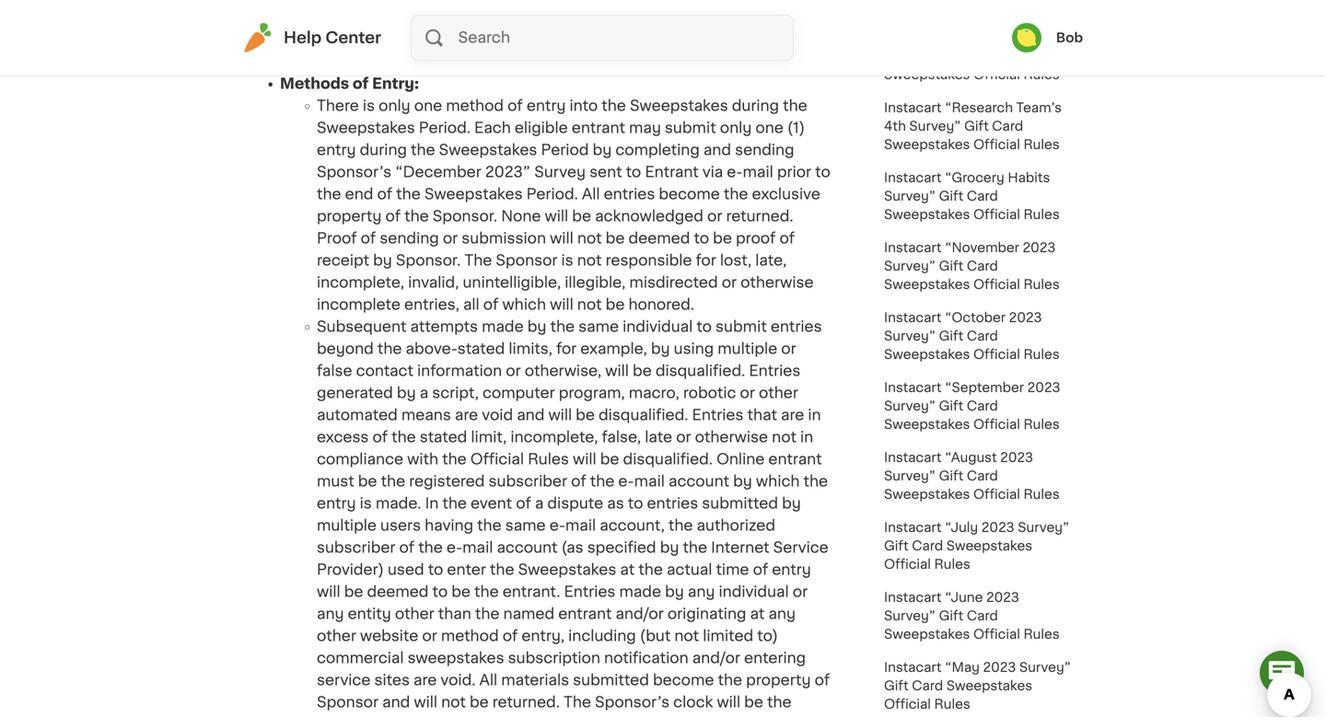 Task type: locate. For each thing, give the bounding box(es) containing it.
0 vertical spatial at
[[620, 563, 635, 577]]

card inside instacart "november 2023 survey" gift card sweepstakes official rules
[[967, 260, 998, 273]]

period. up none
[[526, 187, 578, 202]]

e- right via
[[727, 165, 743, 180]]

2023 for "may
[[983, 661, 1016, 674]]

entity
[[348, 607, 391, 622]]

instacart down 4th
[[884, 171, 942, 184]]

instacart for instacart nutrition survey sweepstakes official rules
[[884, 50, 942, 63]]

any up originating
[[688, 585, 715, 599]]

gift inside instacart "july 2023 survey" gift card sweepstakes official rules
[[884, 540, 909, 553]]

survey" for instacart "october 2023 survey" gift card sweepstakes official rules
[[884, 330, 936, 343]]

1 horizontal spatial deemed
[[628, 231, 690, 246]]

made up (but
[[619, 585, 661, 599]]

or up that
[[740, 386, 755, 401]]

1 vertical spatial method
[[441, 629, 499, 644]]

1 horizontal spatial and
[[517, 408, 545, 423]]

10 instacart from the top
[[884, 661, 942, 674]]

or up 'invalid,'
[[443, 231, 458, 246]]

1 horizontal spatial all
[[582, 187, 600, 202]]

1 horizontal spatial sponsor's
[[595, 695, 670, 710]]

gift inside instacart "september 2023 survey" gift card sweepstakes official rules
[[939, 400, 964, 413]]

during
[[732, 99, 779, 113], [360, 143, 407, 157]]

entrant
[[572, 121, 625, 135], [768, 452, 822, 467], [558, 607, 612, 622]]

0 horizontal spatial during
[[360, 143, 407, 157]]

incomplete, down computer
[[511, 430, 598, 445]]

and/or
[[616, 607, 664, 622], [692, 651, 740, 666]]

instacart inside instacart "research team's 4th survey" gift card sweepstakes official rules
[[884, 101, 942, 114]]

at up to)
[[750, 607, 765, 622]]

sponsor. up 'invalid,'
[[396, 253, 461, 268]]

1 horizontal spatial one
[[755, 121, 784, 135]]

multiple right using
[[718, 342, 777, 356]]

2 horizontal spatial and
[[703, 143, 731, 157]]

rules
[[1023, 68, 1060, 81], [1023, 138, 1060, 151], [1023, 208, 1060, 221], [1023, 278, 1060, 291], [1023, 348, 1060, 361], [1023, 418, 1060, 431], [528, 452, 569, 467], [1023, 488, 1060, 501], [934, 558, 970, 571], [1023, 628, 1060, 641], [934, 698, 970, 711]]

entry,
[[522, 629, 565, 644]]

0 vertical spatial incomplete,
[[317, 275, 404, 290]]

sponsor's down notification
[[595, 695, 670, 710]]

none
[[501, 209, 541, 224]]

rules inside "instacart "august 2023 survey" gift card sweepstakes official rules"
[[1023, 488, 1060, 501]]

1 vertical spatial for
[[556, 342, 577, 356]]

official inside "instacart "august 2023 survey" gift card sweepstakes official rules"
[[973, 488, 1020, 501]]

a left dispute
[[535, 496, 544, 511]]

0 horizontal spatial individual
[[623, 320, 693, 334]]

1 vertical spatial deemed
[[367, 585, 429, 599]]

instacart "grocery habits survey" gift card sweepstakes official rules
[[884, 171, 1060, 221]]

0 horizontal spatial returned.
[[492, 695, 560, 710]]

1 vertical spatial entrant
[[768, 452, 822, 467]]

official inside instacart "october 2023 survey" gift card sweepstakes official rules
[[973, 348, 1020, 361]]

official for instacart "july 2023 survey" gift card sweepstakes official rules
[[884, 558, 931, 571]]

sending up 'prior'
[[735, 143, 794, 157]]

instacart inside instacart nutrition survey sweepstakes official rules
[[884, 50, 942, 63]]

rules inside instacart "october 2023 survey" gift card sweepstakes official rules
[[1023, 348, 1060, 361]]

sweepstakes up '"july'
[[884, 488, 970, 501]]

card inside instacart "june 2023 survey" gift card sweepstakes official rules
[[967, 610, 998, 623]]

0 vertical spatial and
[[703, 143, 731, 157]]

8 instacart from the top
[[884, 521, 942, 534]]

disqualified.
[[656, 364, 745, 378], [599, 408, 688, 423], [623, 452, 713, 467]]

individual
[[623, 320, 693, 334], [719, 585, 789, 599]]

survey up team's
[[1005, 50, 1050, 63]]

1 horizontal spatial returned.
[[726, 209, 793, 224]]

0 horizontal spatial incomplete,
[[317, 275, 404, 290]]

0 horizontal spatial entries
[[564, 585, 616, 599]]

survey" for instacart "september 2023 survey" gift card sweepstakes official rules
[[884, 400, 936, 413]]

0 horizontal spatial all
[[479, 673, 497, 688]]

instacart inside instacart "november 2023 survey" gift card sweepstakes official rules
[[884, 241, 942, 254]]

2023 for "october
[[1009, 311, 1042, 324]]

made up the limits, at the left
[[482, 320, 524, 334]]

and
[[703, 143, 731, 157], [517, 408, 545, 423], [382, 695, 410, 710]]

0 vertical spatial a
[[420, 386, 428, 401]]

survey" inside instacart "july 2023 survey" gift card sweepstakes official rules
[[1018, 521, 1069, 534]]

false,
[[602, 430, 641, 445]]

gift for "may
[[884, 680, 909, 692]]

sweepstakes down nutrition
[[884, 68, 970, 81]]

survey" inside instacart "november 2023 survey" gift card sweepstakes official rules
[[884, 260, 936, 273]]

1 horizontal spatial period.
[[526, 187, 578, 202]]

other
[[759, 386, 798, 401], [395, 607, 434, 622], [317, 629, 356, 644]]

official for instacart "september 2023 survey" gift card sweepstakes official rules
[[973, 418, 1020, 431]]

entry down must
[[317, 496, 356, 511]]

property down entering
[[746, 673, 811, 688]]

official for instacart "may 2023 survey" gift card sweepstakes official rules
[[884, 698, 931, 711]]

other up that
[[759, 386, 798, 401]]

originating
[[667, 607, 746, 622]]

instacart inside instacart "october 2023 survey" gift card sweepstakes official rules
[[884, 311, 942, 324]]

instacart "september 2023 survey" gift card sweepstakes official rules link
[[873, 371, 1083, 441]]

2023 inside instacart "july 2023 survey" gift card sweepstakes official rules
[[981, 521, 1014, 534]]

entry:
[[372, 76, 419, 91]]

instacart for instacart "may 2023 survey" gift card sweepstakes official rules
[[884, 661, 942, 674]]

instacart "research team's 4th survey" gift card sweepstakes official rules
[[884, 101, 1062, 151]]

which
[[502, 297, 546, 312], [756, 474, 800, 489]]

other up website
[[395, 607, 434, 622]]

0 vertical spatial entries
[[749, 364, 801, 378]]

same up example, on the left top of page
[[578, 320, 619, 334]]

rules up "september
[[1023, 348, 1060, 361]]

a up means
[[420, 386, 428, 401]]

card inside instacart "october 2023 survey" gift card sweepstakes official rules
[[967, 330, 998, 343]]

0 vertical spatial property
[[317, 209, 382, 224]]

not
[[577, 231, 602, 246], [577, 253, 602, 268], [577, 297, 602, 312], [772, 430, 796, 445], [674, 629, 699, 644], [441, 695, 466, 710]]

named
[[503, 607, 554, 622]]

4 instacart from the top
[[884, 241, 942, 254]]

0 vertical spatial during
[[732, 99, 779, 113]]

1 vertical spatial same
[[505, 518, 546, 533]]

card down "june
[[967, 610, 998, 623]]

methods
[[280, 76, 349, 91]]

1 vertical spatial account
[[497, 541, 558, 555]]

3 instacart from the top
[[884, 171, 942, 184]]

made
[[482, 320, 524, 334], [619, 585, 661, 599]]

card for "november
[[967, 260, 998, 273]]

any left entity
[[317, 607, 344, 622]]

gift inside instacart "november 2023 survey" gift card sweepstakes official rules
[[939, 260, 964, 273]]

survey inside instacart nutrition survey sweepstakes official rules
[[1005, 50, 1050, 63]]

to right used
[[428, 563, 443, 577]]

survey" inside instacart "june 2023 survey" gift card sweepstakes official rules
[[884, 610, 936, 623]]

card inside "instacart "august 2023 survey" gift card sweepstakes official rules"
[[967, 470, 998, 483]]

official inside instacart "july 2023 survey" gift card sweepstakes official rules
[[884, 558, 931, 571]]

be up lost,
[[713, 231, 732, 246]]

be down sent
[[572, 209, 591, 224]]

the down submission
[[464, 253, 492, 268]]

automated
[[317, 408, 398, 423]]

deemed down acknowledged
[[628, 231, 690, 246]]

sweepstakes inside instacart "grocery habits survey" gift card sweepstakes official rules
[[884, 208, 970, 221]]

internet
[[711, 541, 769, 555]]

sponsor.
[[433, 209, 497, 224], [396, 253, 461, 268]]

generated
[[317, 386, 393, 401]]

2023 for "november
[[1023, 241, 1056, 254]]

same down "event"
[[505, 518, 546, 533]]

sweepstakes inside "instacart "august 2023 survey" gift card sweepstakes official rules"
[[884, 488, 970, 501]]

2023 right "november
[[1023, 241, 1056, 254]]

rules inside instacart "grocery habits survey" gift card sweepstakes official rules
[[1023, 208, 1060, 221]]

be down compliance
[[358, 474, 377, 489]]

subscription
[[508, 651, 600, 666]]

2 vertical spatial is
[[360, 496, 372, 511]]

during up 'prior'
[[732, 99, 779, 113]]

2023 for "june
[[986, 591, 1019, 604]]

sweepstakes inside instacart "november 2023 survey" gift card sweepstakes official rules
[[884, 278, 970, 291]]

period
[[541, 143, 589, 157]]

survey" for instacart "august 2023 survey" gift card sweepstakes official rules
[[884, 470, 936, 483]]

instacart
[[884, 50, 942, 63], [884, 101, 942, 114], [884, 171, 942, 184], [884, 241, 942, 254], [884, 311, 942, 324], [884, 381, 942, 394], [884, 451, 942, 464], [884, 521, 942, 534], [884, 591, 942, 604], [884, 661, 942, 674]]

instacart inside instacart "september 2023 survey" gift card sweepstakes official rules
[[884, 381, 942, 394]]

instacart "october 2023 survey" gift card sweepstakes official rules link
[[873, 301, 1083, 371]]

1 horizontal spatial during
[[732, 99, 779, 113]]

or down via
[[707, 209, 722, 224]]

1 vertical spatial all
[[479, 673, 497, 688]]

returned. up proof
[[726, 209, 793, 224]]

official inside instacart "november 2023 survey" gift card sweepstakes official rules
[[973, 278, 1020, 291]]

are right that
[[781, 408, 804, 423]]

5 instacart from the top
[[884, 311, 942, 324]]

mail up exclusive
[[743, 165, 773, 180]]

1 horizontal spatial multiple
[[718, 342, 777, 356]]

0 horizontal spatial other
[[317, 629, 356, 644]]

2 vertical spatial entries
[[564, 585, 616, 599]]

instacart "may 2023 survey" gift card sweepstakes official rules link
[[873, 651, 1083, 717]]

gift inside instacart "october 2023 survey" gift card sweepstakes official rules
[[939, 330, 964, 343]]

0 horizontal spatial multiple
[[317, 518, 377, 533]]

1 horizontal spatial other
[[395, 607, 434, 622]]

0 vertical spatial method
[[446, 99, 504, 113]]

all down sent
[[582, 187, 600, 202]]

be down program,
[[576, 408, 595, 423]]

entries up that
[[749, 364, 801, 378]]

0 vertical spatial otherwise
[[741, 275, 814, 290]]

2023 right "september
[[1027, 381, 1060, 394]]

submission
[[462, 231, 546, 246]]

1 vertical spatial a
[[535, 496, 544, 511]]

method up sweepstakes
[[441, 629, 499, 644]]

9 instacart from the top
[[884, 591, 942, 604]]

0 horizontal spatial at
[[620, 563, 635, 577]]

void
[[482, 408, 513, 423]]

gift for "august
[[939, 470, 964, 483]]

completing
[[615, 143, 700, 157]]

to
[[626, 165, 641, 180], [815, 165, 830, 180], [694, 231, 709, 246], [696, 320, 712, 334], [628, 496, 643, 511], [428, 563, 443, 577], [432, 585, 448, 599]]

sponsor's up end on the left top of the page
[[317, 165, 391, 180]]

0 horizontal spatial deemed
[[367, 585, 429, 599]]

0 vertical spatial for
[[696, 253, 716, 268]]

2023 inside instacart "october 2023 survey" gift card sweepstakes official rules
[[1009, 311, 1042, 324]]

rules inside instacart "november 2023 survey" gift card sweepstakes official rules
[[1023, 278, 1060, 291]]

sweepstakes down the (as
[[518, 563, 616, 577]]

limited
[[703, 629, 753, 644]]

will up dispute
[[573, 452, 596, 467]]

instacart inside instacart "july 2023 survey" gift card sweepstakes official rules
[[884, 521, 942, 534]]

rules down habits
[[1023, 208, 1060, 221]]

entries up acknowledged
[[604, 187, 655, 202]]

entering
[[744, 651, 806, 666]]

1 vertical spatial and/or
[[692, 651, 740, 666]]

0 horizontal spatial survey
[[534, 165, 586, 180]]

all
[[463, 297, 480, 312]]

"july
[[945, 521, 978, 534]]

2 horizontal spatial are
[[781, 408, 804, 423]]

survey"
[[909, 120, 961, 133], [884, 190, 936, 203], [884, 260, 936, 273], [884, 330, 936, 343], [884, 400, 936, 413], [884, 470, 936, 483], [1018, 521, 1069, 534], [884, 610, 936, 623], [1019, 661, 1071, 674]]

2023 right "june
[[986, 591, 1019, 604]]

7 instacart from the top
[[884, 451, 942, 464]]

and down sites
[[382, 695, 410, 710]]

survey" for instacart "june 2023 survey" gift card sweepstakes official rules
[[884, 610, 936, 623]]

card inside instacart "september 2023 survey" gift card sweepstakes official rules
[[967, 400, 998, 413]]

1 instacart from the top
[[884, 50, 942, 63]]

rules for instacart "june 2023 survey" gift card sweepstakes official rules
[[1023, 628, 1060, 641]]

1 horizontal spatial individual
[[719, 585, 789, 599]]

official inside instacart "grocery habits survey" gift card sweepstakes official rules
[[973, 208, 1020, 221]]

survey down period in the left top of the page
[[534, 165, 586, 180]]

property
[[317, 209, 382, 224], [746, 673, 811, 688]]

survey" inside instacart "may 2023 survey" gift card sweepstakes official rules
[[1019, 661, 1071, 674]]

excess
[[317, 430, 369, 445]]

0 horizontal spatial made
[[482, 320, 524, 334]]

1 vertical spatial multiple
[[317, 518, 377, 533]]

are down script,
[[455, 408, 478, 423]]

a
[[420, 386, 428, 401], [535, 496, 544, 511]]

entrant down into
[[572, 121, 625, 135]]

rules inside instacart "july 2023 survey" gift card sweepstakes official rules
[[934, 558, 970, 571]]

instacart inside instacart "june 2023 survey" gift card sweepstakes official rules
[[884, 591, 942, 604]]

card inside instacart "grocery habits survey" gift card sweepstakes official rules
[[967, 190, 998, 203]]

receipt
[[317, 253, 369, 268]]

instacart left "may
[[884, 661, 942, 674]]

survey" for instacart "grocery habits survey" gift card sweepstakes official rules
[[884, 190, 936, 203]]

0 vertical spatial in
[[808, 408, 821, 423]]

instacart "november 2023 survey" gift card sweepstakes official rules
[[884, 241, 1060, 291]]

1 vertical spatial incomplete,
[[511, 430, 598, 445]]

proof
[[317, 231, 357, 246]]

responsible
[[606, 253, 692, 268]]

by up actual at the right of page
[[660, 541, 679, 555]]

rules for instacart "october 2023 survey" gift card sweepstakes official rules
[[1023, 348, 1060, 361]]

0 vertical spatial only
[[379, 99, 410, 113]]

instacart inside instacart "grocery habits survey" gift card sweepstakes official rules
[[884, 171, 942, 184]]

0 horizontal spatial for
[[556, 342, 577, 356]]

2 instacart from the top
[[884, 101, 942, 114]]

card inside instacart "may 2023 survey" gift card sweepstakes official rules
[[912, 680, 943, 692]]

subscriber up "event"
[[489, 474, 567, 489]]

rules inside instacart "june 2023 survey" gift card sweepstakes official rules
[[1023, 628, 1060, 641]]

gift inside instacart "june 2023 survey" gift card sweepstakes official rules
[[939, 610, 964, 623]]

and/or up (but
[[616, 607, 664, 622]]

limits,
[[509, 342, 552, 356]]

gift inside instacart "may 2023 survey" gift card sweepstakes official rules
[[884, 680, 909, 692]]

sweepstakes up "august
[[884, 418, 970, 431]]

0 horizontal spatial which
[[502, 297, 546, 312]]

instacart left "october
[[884, 311, 942, 324]]

may
[[629, 121, 661, 135]]

instacart "grocery habits survey" gift card sweepstakes official rules link
[[873, 161, 1083, 231]]

(but
[[640, 629, 671, 644]]

having
[[425, 518, 473, 533]]

survey" for instacart "july 2023 survey" gift card sweepstakes official rules
[[1018, 521, 1069, 534]]

instacart inside "instacart "august 2023 survey" gift card sweepstakes official rules"
[[884, 451, 942, 464]]

1 vertical spatial submitted
[[573, 673, 649, 688]]

sweepstakes down "may
[[946, 680, 1032, 692]]

official inside instacart "may 2023 survey" gift card sweepstakes official rules
[[884, 698, 931, 711]]

0 vertical spatial the
[[464, 253, 492, 268]]

become down the entrant
[[659, 187, 720, 202]]

(1)
[[787, 121, 805, 135]]

"may
[[945, 661, 980, 674]]

0 vertical spatial account
[[669, 474, 729, 489]]

rules inside methods of entry: there is only one method of entry into the sweepstakes during the sweepstakes period. each eligible entrant may submit only one (1) entry during the sweepstakes period by completing and sending sponsor's "december 2023" survey sent to entrant via e-mail prior to the end of the sweepstakes period. all entries become the exclusive property of the sponsor. none will be acknowledged or returned. proof of sending or submission will not be deemed to be proof of receipt by sponsor. the sponsor is not responsible for lost, late, incomplete, invalid, unintelligible, illegible, misdirected or otherwise incomplete entries, all of which will not be honored. subsequent attempts made by the same individual to submit entries beyond the above-stated limits, for example, by using multiple or false contact information or otherwise, will be disqualified. entries generated by a script, computer program, macro, robotic or other automated means are void and will be disqualified. entries that are in excess of the stated limit, incomplete, false, late or otherwise not in compliance with the official rules will be disqualified. online entrant must be the registered subscriber of the e-mail account by which the entry is made. in the event of a dispute as to entries submitted by multiple users having the same e-mail account, the authorized subscriber of the e-mail account (as specified by the internet service provider) used to enter the sweepstakes at the actual time of entry will be deemed to be the entrant. entries made by any individual or any entity other than the named entrant and/or originating at any other website or method of entry, including (but not limited to) commercial sweepstakes subscription notification and/or entering service sites are void. all materials submitted become the property of sponsor and will not be returned. the sponsor's
[[528, 452, 569, 467]]

2023 inside instacart "september 2023 survey" gift card sweepstakes official rules
[[1027, 381, 1060, 394]]

will right none
[[545, 209, 568, 224]]

survey" inside "instacart "august 2023 survey" gift card sweepstakes official rules"
[[884, 470, 936, 483]]

card inside instacart "july 2023 survey" gift card sweepstakes official rules
[[912, 540, 943, 553]]

one down entry:
[[414, 99, 442, 113]]

official inside instacart "september 2023 survey" gift card sweepstakes official rules
[[973, 418, 1020, 431]]

attempts
[[410, 320, 478, 334]]

stated up information
[[457, 342, 505, 356]]

0 vertical spatial survey
[[1005, 50, 1050, 63]]

must
[[317, 474, 354, 489]]

sweepstakes up "october
[[884, 278, 970, 291]]

instacart for instacart "july 2023 survey" gift card sweepstakes official rules
[[884, 521, 942, 534]]

mail up 'enter'
[[462, 541, 493, 555]]

0 horizontal spatial one
[[414, 99, 442, 113]]

and/or down limited
[[692, 651, 740, 666]]

instacart inside instacart "may 2023 survey" gift card sweepstakes official rules
[[884, 661, 942, 674]]

event
[[471, 496, 512, 511]]

is up 'illegible,'
[[561, 253, 573, 268]]

1 horizontal spatial submitted
[[702, 496, 778, 511]]

2023 inside "instacart "august 2023 survey" gift card sweepstakes official rules"
[[1000, 451, 1033, 464]]

false
[[317, 364, 352, 378]]

computer
[[482, 386, 555, 401]]

rules inside instacart "may 2023 survey" gift card sweepstakes official rules
[[934, 698, 970, 711]]

0 vertical spatial and/or
[[616, 607, 664, 622]]

rules up instacart "may 2023 survey" gift card sweepstakes official rules link
[[1023, 628, 1060, 641]]

sweepstakes down 2023"
[[424, 187, 523, 202]]

at down specified
[[620, 563, 635, 577]]

individual down the honored.
[[623, 320, 693, 334]]

sending up 'invalid,'
[[380, 231, 439, 246]]

2023 for "august
[[1000, 451, 1033, 464]]

multiple
[[718, 342, 777, 356], [317, 518, 377, 533]]

in
[[425, 496, 439, 511]]

the down materials
[[564, 695, 591, 710]]

survey" inside instacart "grocery habits survey" gift card sweepstakes official rules
[[884, 190, 936, 203]]

as
[[607, 496, 624, 511]]

0 vertical spatial period.
[[419, 121, 471, 135]]

for
[[696, 253, 716, 268], [556, 342, 577, 356]]

2023 inside instacart "november 2023 survey" gift card sweepstakes official rules
[[1023, 241, 1056, 254]]

instacart "august 2023 survey" gift card sweepstakes official rules link
[[873, 441, 1083, 511]]

stated down means
[[420, 430, 467, 445]]

gift for "grocery
[[939, 190, 964, 203]]

1 horizontal spatial survey
[[1005, 50, 1050, 63]]

gift inside instacart "research team's 4th survey" gift card sweepstakes official rules
[[964, 120, 989, 133]]

rules up "june
[[934, 558, 970, 571]]

2 vertical spatial and
[[382, 695, 410, 710]]

card for "september
[[967, 400, 998, 413]]

sponsor
[[496, 253, 558, 268], [317, 695, 379, 710]]

0 vertical spatial sponsor
[[496, 253, 558, 268]]

card
[[992, 120, 1023, 133], [967, 190, 998, 203], [967, 260, 998, 273], [967, 330, 998, 343], [967, 400, 998, 413], [967, 470, 998, 483], [912, 540, 943, 553], [967, 610, 998, 623], [912, 680, 943, 692]]

2023 right "may
[[983, 661, 1016, 674]]

0 vertical spatial one
[[414, 99, 442, 113]]

0 vertical spatial other
[[759, 386, 798, 401]]

rules for instacart "may 2023 survey" gift card sweepstakes official rules
[[934, 698, 970, 711]]

card down "august
[[967, 470, 998, 483]]

survey" inside instacart "october 2023 survey" gift card sweepstakes official rules
[[884, 330, 936, 343]]

survey" inside instacart "september 2023 survey" gift card sweepstakes official rules
[[884, 400, 936, 413]]

1 vertical spatial which
[[756, 474, 800, 489]]

means
[[401, 408, 451, 423]]

6 instacart from the top
[[884, 381, 942, 394]]

is
[[363, 99, 375, 113], [561, 253, 573, 268], [360, 496, 372, 511]]

0 horizontal spatial the
[[464, 253, 492, 268]]

any up to)
[[768, 607, 796, 622]]

rules inside instacart "september 2023 survey" gift card sweepstakes official rules
[[1023, 418, 1060, 431]]

sweepstakes inside instacart "may 2023 survey" gift card sweepstakes official rules
[[946, 680, 1032, 692]]

official
[[973, 68, 1020, 81], [973, 138, 1020, 151], [973, 208, 1020, 221], [973, 278, 1020, 291], [973, 348, 1020, 361], [973, 418, 1020, 431], [470, 452, 524, 467], [973, 488, 1020, 501], [884, 558, 931, 571], [973, 628, 1020, 641], [884, 698, 931, 711]]

service
[[317, 673, 371, 688]]

help
[[284, 30, 322, 46]]

gift inside instacart "grocery habits survey" gift card sweepstakes official rules
[[939, 190, 964, 203]]

gift
[[964, 120, 989, 133], [939, 190, 964, 203], [939, 260, 964, 273], [939, 330, 964, 343], [939, 400, 964, 413], [939, 470, 964, 483], [884, 540, 909, 553], [939, 610, 964, 623], [884, 680, 909, 692]]

that
[[747, 408, 777, 423]]

2 horizontal spatial any
[[768, 607, 796, 622]]

card for "august
[[967, 470, 998, 483]]

are
[[455, 408, 478, 423], [781, 408, 804, 423], [413, 673, 437, 688]]

gift inside "instacart "august 2023 survey" gift card sweepstakes official rules"
[[939, 470, 964, 483]]

only up via
[[720, 121, 752, 135]]

will down 'illegible,'
[[550, 297, 573, 312]]

rules inside instacart nutrition survey sweepstakes official rules
[[1023, 68, 1060, 81]]

multiple up provider)
[[317, 518, 377, 533]]

2023 inside instacart "june 2023 survey" gift card sweepstakes official rules
[[986, 591, 1019, 604]]

official inside methods of entry: there is only one method of entry into the sweepstakes during the sweepstakes period. each eligible entrant may submit only one (1) entry during the sweepstakes period by completing and sending sponsor's "december 2023" survey sent to entrant via e-mail prior to the end of the sweepstakes period. all entries become the exclusive property of the sponsor. none will be acknowledged or returned. proof of sending or submission will not be deemed to be proof of receipt by sponsor. the sponsor is not responsible for lost, late, incomplete, invalid, unintelligible, illegible, misdirected or otherwise incomplete entries, all of which will not be honored. subsequent attempts made by the same individual to submit entries beyond the above-stated limits, for example, by using multiple or false contact information or otherwise, will be disqualified. entries generated by a script, computer program, macro, robotic or other automated means are void and will be disqualified. entries that are in excess of the stated limit, incomplete, false, late or otherwise not in compliance with the official rules will be disqualified. online entrant must be the registered subscriber of the e-mail account by which the entry is made. in the event of a dispute as to entries submitted by multiple users having the same e-mail account, the authorized subscriber of the e-mail account (as specified by the internet service provider) used to enter the sweepstakes at the actual time of entry will be deemed to be the entrant. entries made by any individual or any entity other than the named entrant and/or originating at any other website or method of entry, including (but not limited to) commercial sweepstakes subscription notification and/or entering service sites are void. all materials submitted become the property of sponsor and will not be returned. the sponsor's
[[470, 452, 524, 467]]

submit
[[665, 121, 716, 135], [716, 320, 767, 334]]

2023 inside instacart "may 2023 survey" gift card sweepstakes official rules
[[983, 661, 1016, 674]]

1 vertical spatial survey
[[534, 165, 586, 180]]

0 vertical spatial stated
[[457, 342, 505, 356]]

mail
[[743, 165, 773, 180], [634, 474, 665, 489], [565, 518, 596, 533], [462, 541, 493, 555]]

returned.
[[726, 209, 793, 224], [492, 695, 560, 710]]

official inside instacart "june 2023 survey" gift card sweepstakes official rules
[[973, 628, 1020, 641]]

instacart "research team's 4th survey" gift card sweepstakes official rules link
[[873, 91, 1083, 161]]



Task type: vqa. For each thing, say whether or not it's contained in the screenshot.
'Games' to the bottom
no



Task type: describe. For each thing, give the bounding box(es) containing it.
4th
[[884, 120, 906, 133]]

0 vertical spatial subscriber
[[489, 474, 567, 489]]

be down void.
[[470, 695, 489, 710]]

2 vertical spatial entries
[[647, 496, 698, 511]]

instacart "september 2023 survey" gift card sweepstakes official rules
[[884, 381, 1060, 431]]

by right receipt
[[373, 253, 392, 268]]

compliance
[[317, 452, 403, 467]]

1 horizontal spatial any
[[688, 585, 715, 599]]

to up than
[[432, 585, 448, 599]]

otherwise,
[[525, 364, 602, 378]]

methods of entry: there is only one method of entry into the sweepstakes during the sweepstakes period. each eligible entrant may submit only one (1) entry during the sweepstakes period by completing and sending sponsor's "december 2023" survey sent to entrant via e-mail prior to the end of the sweepstakes period. all entries become the exclusive property of the sponsor. none will be acknowledged or returned. proof of sending or submission will not be deemed to be proof of receipt by sponsor. the sponsor is not responsible for lost, late, incomplete, invalid, unintelligible, illegible, misdirected or otherwise incomplete entries, all of which will not be honored. subsequent attempts made by the same individual to submit entries beyond the above-stated limits, for example, by using multiple or false contact information or otherwise, will be disqualified. entries generated by a script, computer program, macro, robotic or other automated means are void and will be disqualified. entries that are in excess of the stated limit, incomplete, false, late or otherwise not in compliance with the official rules will be disqualified. online entrant must be the registered subscriber of the e-mail account by which the entry is made. in the event of a dispute as to entries submitted by multiple users having the same e-mail account, the authorized subscriber of the e-mail account (as specified by the internet service provider) used to enter the sweepstakes at the actual time of entry will be deemed to be the entrant. entries made by any individual or any entity other than the named entrant and/or originating at any other website or method of entry, including (but not limited to) commercial sweepstakes subscription notification and/or entering service sites are void. all materials submitted become the property of sponsor and will not be returned. the sponsor's 
[[280, 76, 830, 717]]

sweepstakes inside instacart "july 2023 survey" gift card sweepstakes official rules
[[946, 540, 1032, 553]]

instacart for instacart "november 2023 survey" gift card sweepstakes official rules
[[884, 241, 942, 254]]

sweepstakes inside instacart nutrition survey sweepstakes official rules
[[884, 68, 970, 81]]

official inside instacart "research team's 4th survey" gift card sweepstakes official rules
[[973, 138, 1020, 151]]

registered
[[409, 474, 485, 489]]

1 horizontal spatial made
[[619, 585, 661, 599]]

help center
[[284, 30, 381, 46]]

by up service
[[782, 496, 801, 511]]

0 horizontal spatial any
[[317, 607, 344, 622]]

rules for instacart "november 2023 survey" gift card sweepstakes official rules
[[1023, 278, 1060, 291]]

instacart for instacart "october 2023 survey" gift card sweepstakes official rules
[[884, 311, 942, 324]]

entry down there
[[317, 143, 356, 157]]

survey" inside instacart "research team's 4th survey" gift card sweepstakes official rules
[[909, 120, 961, 133]]

1 vertical spatial stated
[[420, 430, 467, 445]]

official for instacart "june 2023 survey" gift card sweepstakes official rules
[[973, 628, 1020, 641]]

mail down dispute
[[565, 518, 596, 533]]

1 horizontal spatial are
[[455, 408, 478, 423]]

unintelligible,
[[463, 275, 561, 290]]

1 vertical spatial during
[[360, 143, 407, 157]]

card for "july
[[912, 540, 943, 553]]

by down "online"
[[733, 474, 752, 489]]

0 vertical spatial is
[[363, 99, 375, 113]]

sites
[[374, 673, 410, 688]]

gift for "july
[[884, 540, 909, 553]]

or up computer
[[506, 364, 521, 378]]

1 vertical spatial disqualified.
[[599, 408, 688, 423]]

0 vertical spatial same
[[578, 320, 619, 334]]

2023"
[[485, 165, 531, 180]]

0 horizontal spatial sponsor
[[317, 695, 379, 710]]

1 horizontal spatial only
[[720, 121, 752, 135]]

above-
[[406, 342, 457, 356]]

macro,
[[629, 386, 679, 401]]

user avatar image
[[1012, 23, 1041, 52]]

via
[[702, 165, 723, 180]]

survey inside methods of entry: there is only one method of entry into the sweepstakes during the sweepstakes period. each eligible entrant may submit only one (1) entry during the sweepstakes period by completing and sending sponsor's "december 2023" survey sent to entrant via e-mail prior to the end of the sweepstakes period. all entries become the exclusive property of the sponsor. none will be acknowledged or returned. proof of sending or submission will not be deemed to be proof of receipt by sponsor. the sponsor is not responsible for lost, late, incomplete, invalid, unintelligible, illegible, misdirected or otherwise incomplete entries, all of which will not be honored. subsequent attempts made by the same individual to submit entries beyond the above-stated limits, for example, by using multiple or false contact information or otherwise, will be disqualified. entries generated by a script, computer program, macro, robotic or other automated means are void and will be disqualified. entries that are in excess of the stated limit, incomplete, false, late or otherwise not in compliance with the official rules will be disqualified. online entrant must be the registered subscriber of the e-mail account by which the entry is made. in the event of a dispute as to entries submitted by multiple users having the same e-mail account, the authorized subscriber of the e-mail account (as specified by the internet service provider) used to enter the sweepstakes at the actual time of entry will be deemed to be the entrant. entries made by any individual or any entity other than the named entrant and/or originating at any other website or method of entry, including (but not limited to) commercial sweepstakes subscription notification and/or entering service sites are void. all materials submitted become the property of sponsor and will not be returned. the sponsor's
[[534, 165, 586, 180]]

2 horizontal spatial entries
[[749, 364, 801, 378]]

instacart "june 2023 survey" gift card sweepstakes official rules
[[884, 591, 1060, 641]]

be down 'enter'
[[451, 585, 471, 599]]

sweepstakes inside instacart "research team's 4th survey" gift card sweepstakes official rules
[[884, 138, 970, 151]]

0 vertical spatial submit
[[665, 121, 716, 135]]

1 horizontal spatial sponsor
[[496, 253, 558, 268]]

1 horizontal spatial entries
[[692, 408, 744, 423]]

invalid,
[[408, 275, 459, 290]]

1 horizontal spatial which
[[756, 474, 800, 489]]

2 horizontal spatial other
[[759, 386, 798, 401]]

instacart for instacart "august 2023 survey" gift card sweepstakes official rules
[[884, 451, 942, 464]]

time
[[716, 563, 749, 577]]

rules for instacart "july 2023 survey" gift card sweepstakes official rules
[[934, 558, 970, 571]]

1 horizontal spatial for
[[696, 253, 716, 268]]

official for instacart "grocery habits survey" gift card sweepstakes official rules
[[973, 208, 1020, 221]]

1 horizontal spatial a
[[535, 496, 544, 511]]

(as
[[561, 541, 583, 555]]

0 horizontal spatial submitted
[[573, 673, 649, 688]]

help center link
[[243, 23, 381, 52]]

1 horizontal spatial incomplete,
[[511, 430, 598, 445]]

late
[[645, 430, 672, 445]]

gift for "september
[[939, 400, 964, 413]]

card for "grocery
[[967, 190, 998, 203]]

entry down service
[[772, 563, 811, 577]]

0 horizontal spatial are
[[413, 673, 437, 688]]

be down 'illegible,'
[[606, 297, 625, 312]]

official inside instacart nutrition survey sweepstakes official rules
[[973, 68, 1020, 81]]

by down actual at the right of page
[[665, 585, 684, 599]]

program,
[[559, 386, 625, 401]]

team's
[[1016, 101, 1062, 114]]

users
[[380, 518, 421, 533]]

exclusive
[[752, 187, 820, 202]]

1 vertical spatial entries
[[771, 320, 822, 334]]

instacart for instacart "june 2023 survey" gift card sweepstakes official rules
[[884, 591, 942, 604]]

by up means
[[397, 386, 416, 401]]

gift for "june
[[939, 610, 964, 623]]

survey" for instacart "may 2023 survey" gift card sweepstakes official rules
[[1019, 661, 1071, 674]]

rules inside instacart "research team's 4th survey" gift card sweepstakes official rules
[[1023, 138, 1060, 151]]

1 vertical spatial otherwise
[[695, 430, 768, 445]]

bob link
[[1012, 23, 1083, 52]]

0 vertical spatial which
[[502, 297, 546, 312]]

card for "june
[[967, 610, 998, 623]]

card inside instacart "research team's 4th survey" gift card sweepstakes official rules
[[992, 120, 1023, 133]]

entrant.
[[503, 585, 560, 599]]

will down program,
[[548, 408, 572, 423]]

0 vertical spatial entries
[[604, 187, 655, 202]]

sweepstakes down each
[[439, 143, 537, 157]]

0 vertical spatial become
[[659, 187, 720, 202]]

instacart for instacart "grocery habits survey" gift card sweepstakes official rules
[[884, 171, 942, 184]]

gift for "november
[[939, 260, 964, 273]]

used
[[388, 563, 424, 577]]

"october
[[945, 311, 1006, 324]]

materials
[[501, 673, 569, 688]]

specified
[[587, 541, 656, 555]]

or down service
[[793, 585, 808, 599]]

e- up the (as
[[549, 518, 565, 533]]

be up responsible
[[606, 231, 625, 246]]

1 vertical spatial become
[[653, 673, 714, 688]]

1 vertical spatial one
[[755, 121, 784, 135]]

0 horizontal spatial sponsor's
[[317, 165, 391, 180]]

1 vertical spatial individual
[[719, 585, 789, 599]]

be down false,
[[600, 452, 619, 467]]

Search search field
[[456, 16, 793, 60]]

0 vertical spatial submitted
[[702, 496, 778, 511]]

by up the limits, at the left
[[527, 320, 546, 334]]

proof
[[736, 231, 776, 246]]

"june
[[945, 591, 983, 604]]

"december
[[395, 165, 481, 180]]

1 vertical spatial at
[[750, 607, 765, 622]]

1 vertical spatial sponsor's
[[595, 695, 670, 710]]

incomplete
[[317, 297, 400, 312]]

into
[[570, 99, 598, 113]]

"november
[[945, 241, 1019, 254]]

instacart "july 2023 survey" gift card sweepstakes official rules link
[[873, 511, 1083, 581]]

provider)
[[317, 563, 384, 577]]

entries,
[[404, 297, 459, 312]]

0 horizontal spatial and/or
[[616, 607, 664, 622]]

1 vertical spatial other
[[395, 607, 434, 622]]

official for instacart "october 2023 survey" gift card sweepstakes official rules
[[973, 348, 1020, 361]]

2 vertical spatial disqualified.
[[623, 452, 713, 467]]

1 vertical spatial and
[[517, 408, 545, 423]]

website
[[360, 629, 418, 644]]

service
[[773, 541, 829, 555]]

0 horizontal spatial only
[[379, 99, 410, 113]]

habits
[[1008, 171, 1050, 184]]

0 horizontal spatial property
[[317, 209, 382, 224]]

rules for instacart "september 2023 survey" gift card sweepstakes official rules
[[1023, 418, 1060, 431]]

official for instacart "august 2023 survey" gift card sweepstakes official rules
[[973, 488, 1020, 501]]

0 horizontal spatial period.
[[419, 121, 471, 135]]

card for "october
[[967, 330, 998, 343]]

rules for instacart "grocery habits survey" gift card sweepstakes official rules
[[1023, 208, 1060, 221]]

will up 'illegible,'
[[550, 231, 573, 246]]

e- up as
[[618, 474, 634, 489]]

rules for instacart "august 2023 survey" gift card sweepstakes official rules
[[1023, 488, 1060, 501]]

entry up 'eligible'
[[527, 99, 566, 113]]

0 vertical spatial individual
[[623, 320, 693, 334]]

be down provider)
[[344, 585, 363, 599]]

survey" for instacart "november 2023 survey" gift card sweepstakes official rules
[[884, 260, 936, 273]]

dispute
[[547, 496, 603, 511]]

enter
[[447, 563, 486, 577]]

instacart nutrition survey sweepstakes official rules
[[884, 50, 1060, 81]]

0 horizontal spatial a
[[420, 386, 428, 401]]

commercial
[[317, 651, 404, 666]]

sweepstakes up 'may'
[[630, 99, 728, 113]]

1 vertical spatial returned.
[[492, 695, 560, 710]]

each
[[474, 121, 511, 135]]

lost,
[[720, 253, 752, 268]]

illegible,
[[565, 275, 626, 290]]

be up macro,
[[633, 364, 652, 378]]

or up sweepstakes
[[422, 629, 437, 644]]

actual
[[667, 563, 712, 577]]

instacart for instacart "september 2023 survey" gift card sweepstakes official rules
[[884, 381, 942, 394]]

0 vertical spatial sending
[[735, 143, 794, 157]]

contact
[[356, 364, 413, 378]]

bob
[[1056, 31, 1083, 44]]

or down late,
[[781, 342, 796, 356]]

1 horizontal spatial the
[[564, 695, 591, 710]]

instacart image
[[243, 23, 273, 52]]

misdirected
[[629, 275, 718, 290]]

1 horizontal spatial account
[[669, 474, 729, 489]]

instacart "july 2023 survey" gift card sweepstakes official rules
[[884, 521, 1069, 571]]

instacart "may 2023 survey" gift card sweepstakes official rules
[[884, 661, 1071, 711]]

0 vertical spatial deemed
[[628, 231, 690, 246]]

0 vertical spatial multiple
[[718, 342, 777, 356]]

instacart for instacart "research team's 4th survey" gift card sweepstakes official rules
[[884, 101, 942, 114]]

online
[[716, 452, 765, 467]]

gift for "october
[[939, 330, 964, 343]]

will down provider)
[[317, 585, 340, 599]]

will down sweepstakes
[[414, 695, 437, 710]]

e- down having
[[446, 541, 462, 555]]

sweepstakes
[[408, 651, 504, 666]]

1 vertical spatial is
[[561, 253, 573, 268]]

0 horizontal spatial same
[[505, 518, 546, 533]]

by left using
[[651, 342, 670, 356]]

end
[[345, 187, 373, 202]]

"august
[[945, 451, 997, 464]]

beyond
[[317, 342, 374, 356]]

1 horizontal spatial and/or
[[692, 651, 740, 666]]

account,
[[600, 518, 665, 533]]

mail down late
[[634, 474, 665, 489]]

or right late
[[676, 430, 691, 445]]

eligible
[[515, 121, 568, 135]]

acknowledged
[[595, 209, 703, 224]]

"grocery
[[945, 171, 1004, 184]]

2023 for "july
[[981, 521, 1014, 534]]

instacart "june 2023 survey" gift card sweepstakes official rules link
[[873, 581, 1083, 651]]

1 vertical spatial submit
[[716, 320, 767, 334]]

to right as
[[628, 496, 643, 511]]

using
[[674, 342, 714, 356]]

void.
[[441, 673, 476, 688]]

authorized
[[697, 518, 775, 533]]

or down lost,
[[722, 275, 737, 290]]

to right 'prior'
[[815, 165, 830, 180]]

by up sent
[[593, 143, 612, 157]]

2023 for "september
[[1027, 381, 1060, 394]]

0 horizontal spatial sending
[[380, 231, 439, 246]]

sweepstakes inside instacart "june 2023 survey" gift card sweepstakes official rules
[[884, 628, 970, 641]]

will down example, on the left top of page
[[605, 364, 629, 378]]

to up using
[[696, 320, 712, 334]]

instacart "november 2023 survey" gift card sweepstakes official rules link
[[873, 231, 1083, 301]]

sweepstakes down there
[[317, 121, 415, 135]]

robotic
[[683, 386, 736, 401]]

sweepstakes inside instacart "september 2023 survey" gift card sweepstakes official rules
[[884, 418, 970, 431]]

there
[[317, 99, 359, 113]]

to right sent
[[626, 165, 641, 180]]

1 horizontal spatial property
[[746, 673, 811, 688]]

1 vertical spatial in
[[800, 430, 813, 445]]

sweepstakes inside instacart "october 2023 survey" gift card sweepstakes official rules
[[884, 348, 970, 361]]

2 vertical spatial entrant
[[558, 607, 612, 622]]

0 horizontal spatial account
[[497, 541, 558, 555]]

with
[[407, 452, 438, 467]]

late,
[[755, 253, 787, 268]]

card for "may
[[912, 680, 943, 692]]

subsequent
[[317, 320, 406, 334]]

0 vertical spatial all
[[582, 187, 600, 202]]

0 vertical spatial entrant
[[572, 121, 625, 135]]

1 vertical spatial subscriber
[[317, 541, 395, 555]]

to up misdirected
[[694, 231, 709, 246]]

to)
[[757, 629, 778, 644]]

prior
[[777, 165, 811, 180]]

0 vertical spatial sponsor.
[[433, 209, 497, 224]]

official for instacart "november 2023 survey" gift card sweepstakes official rules
[[973, 278, 1020, 291]]

instacart "october 2023 survey" gift card sweepstakes official rules
[[884, 311, 1060, 361]]

1 vertical spatial sponsor.
[[396, 253, 461, 268]]

0 vertical spatial disqualified.
[[656, 364, 745, 378]]



